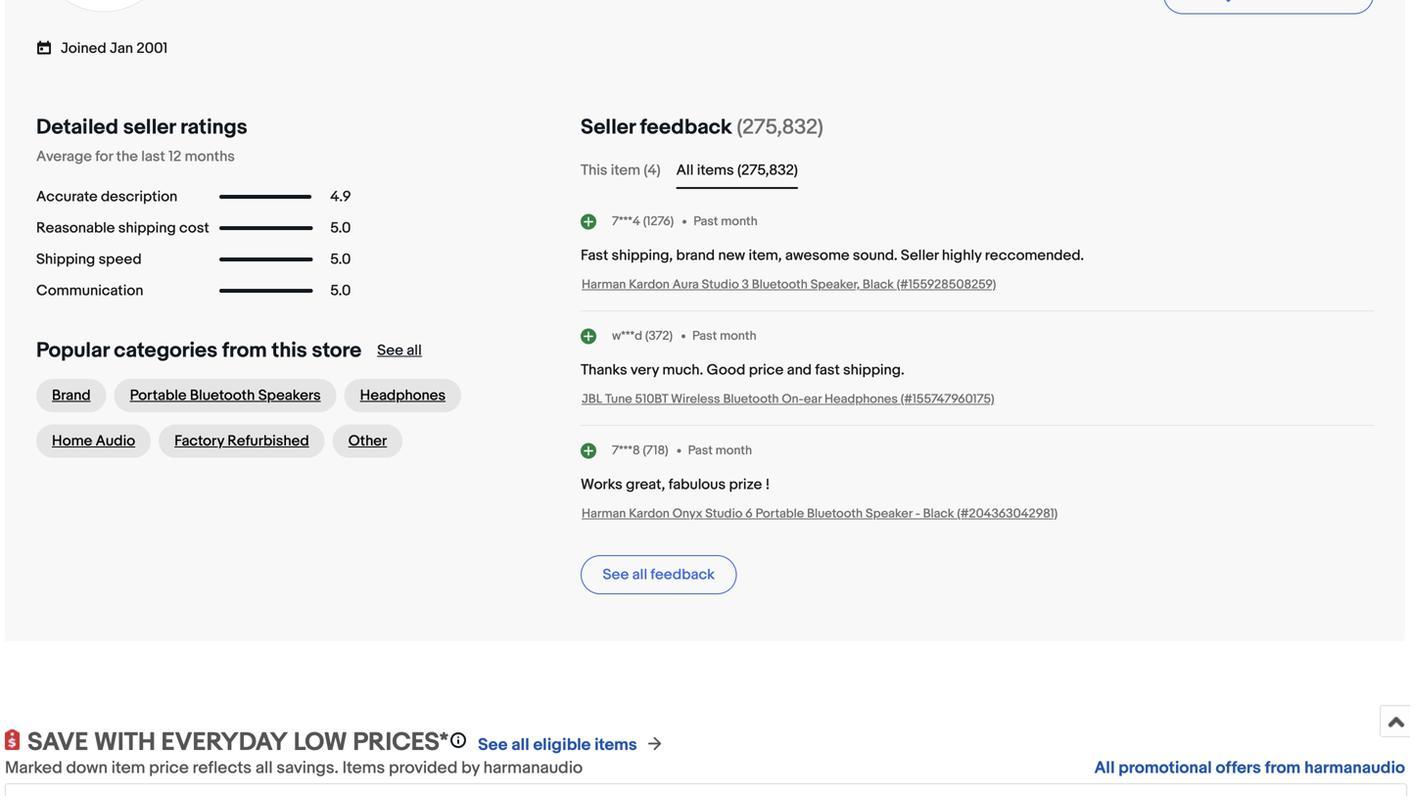 Task type: describe. For each thing, give the bounding box(es) containing it.
harman kardon onyx studio 6 portable bluetooth speaker - black (#204363042981) link
[[582, 507, 1058, 522]]

see all
[[377, 342, 422, 360]]

joined jan 2001
[[61, 40, 168, 57]]

w***d
[[612, 328, 643, 344]]

shipping
[[36, 251, 95, 268]]

seller feedback (275,832)
[[581, 115, 824, 140]]

detailed
[[36, 115, 119, 140]]

this item (4)
[[581, 162, 661, 179]]

studio for new
[[702, 277, 739, 292]]

portable inside portable bluetooth speakers link
[[130, 387, 187, 405]]

1 harmanaudio from the left
[[484, 758, 583, 779]]

see all feedback link
[[581, 555, 737, 595]]

much.
[[663, 362, 704, 379]]

see for see all eligible items
[[478, 735, 508, 756]]

0 horizontal spatial seller
[[581, 115, 636, 140]]

fast
[[581, 247, 609, 265]]

bluetooth left speaker
[[807, 507, 863, 522]]

month for new
[[721, 214, 758, 229]]

detailed seller ratings
[[36, 115, 247, 140]]

aura
[[673, 277, 699, 292]]

jan
[[110, 40, 133, 57]]

speaker,
[[811, 277, 860, 292]]

(372)
[[646, 328, 673, 344]]

eligible
[[533, 735, 591, 756]]

shipping
[[118, 219, 176, 237]]

past for brand
[[694, 214, 719, 229]]

speed
[[99, 251, 142, 268]]

0 vertical spatial feedback
[[640, 115, 732, 140]]

0 horizontal spatial items
[[595, 735, 637, 756]]

2 harmanaudio from the left
[[1305, 758, 1406, 779]]

popular categories from this store
[[36, 338, 362, 363]]

everyday
[[161, 728, 288, 758]]

see for see all feedback
[[603, 566, 629, 584]]

seller
[[123, 115, 176, 140]]

-
[[916, 507, 921, 522]]

brand link
[[36, 379, 106, 412]]

popular
[[36, 338, 109, 363]]

fabulous
[[669, 476, 726, 494]]

with
[[94, 728, 156, 758]]

new
[[719, 247, 746, 265]]

on-
[[782, 392, 804, 407]]

reflects
[[193, 758, 252, 779]]

month for prize
[[716, 443, 752, 458]]

tune
[[605, 392, 633, 407]]

this
[[272, 338, 307, 363]]

fast shipping, brand new item, awesome sound. seller highly reccomended.
[[581, 247, 1085, 265]]

works
[[581, 476, 623, 494]]

1 horizontal spatial seller
[[901, 247, 939, 265]]

for
[[95, 148, 113, 166]]

save
[[27, 728, 88, 758]]

3
[[742, 277, 749, 292]]

marked down item price reflects all savings. items provided by harmanaudio
[[5, 758, 583, 779]]

accurate
[[36, 188, 98, 206]]

speaker
[[866, 507, 913, 522]]

categories
[[114, 338, 218, 363]]

past for fabulous
[[688, 443, 713, 458]]

harman for fast
[[582, 277, 626, 292]]

0 horizontal spatial price
[[149, 758, 189, 779]]

factory
[[175, 433, 224, 450]]

ear
[[804, 392, 822, 407]]

fast
[[815, 362, 840, 379]]

communication
[[36, 282, 143, 300]]

shipping.
[[844, 362, 905, 379]]

5.0 for speed
[[330, 251, 351, 268]]

home audio link
[[36, 425, 151, 458]]

6
[[746, 507, 753, 522]]

(4)
[[644, 162, 661, 179]]

1 horizontal spatial from
[[1265, 758, 1301, 779]]

this
[[581, 162, 608, 179]]

audio
[[96, 433, 135, 450]]

onyx
[[673, 507, 703, 522]]

all for see all feedback
[[632, 566, 648, 584]]

bluetooth down item,
[[752, 277, 808, 292]]

jbl tune 510bt wireless bluetooth on-ear headphones (#155747960175)
[[582, 392, 995, 407]]

works great, fabulous prize !
[[581, 476, 770, 494]]

reasonable
[[36, 219, 115, 237]]

item inside tab list
[[611, 162, 641, 179]]

all for see all eligible items
[[512, 735, 530, 756]]

average for the last 12 months
[[36, 148, 235, 166]]

last
[[141, 148, 165, 166]]

other
[[348, 433, 387, 450]]

1 vertical spatial item
[[111, 758, 145, 779]]

2001
[[137, 40, 168, 57]]

see for see all
[[377, 342, 404, 360]]

7***4
[[612, 214, 641, 229]]

very
[[631, 362, 659, 379]]

reasonable shipping cost
[[36, 219, 209, 237]]

0 vertical spatial from
[[222, 338, 267, 363]]

savings.
[[277, 758, 339, 779]]

past month for new
[[694, 214, 758, 229]]

all for all promotional offers from harmanaudio
[[1095, 758, 1115, 779]]

(718)
[[643, 443, 669, 458]]

see all eligible items link
[[478, 735, 637, 756]]

reccomended.
[[985, 247, 1085, 265]]



Task type: locate. For each thing, give the bounding box(es) containing it.
shipping,
[[612, 247, 673, 265]]

1 vertical spatial portable
[[756, 507, 805, 522]]

1 horizontal spatial black
[[923, 507, 955, 522]]

all left "eligible"
[[512, 735, 530, 756]]

tab list
[[581, 160, 1375, 181]]

2 horizontal spatial see
[[603, 566, 629, 584]]

0 vertical spatial 5.0
[[330, 219, 351, 237]]

7***8 (718)
[[612, 443, 669, 458]]

0 horizontal spatial item
[[111, 758, 145, 779]]

kardon down shipping,
[[629, 277, 670, 292]]

feedback inside 'link'
[[651, 566, 715, 584]]

see inside 'link'
[[603, 566, 629, 584]]

great,
[[626, 476, 666, 494]]

3 5.0 from the top
[[330, 282, 351, 300]]

past month for good
[[693, 328, 757, 344]]

0 vertical spatial price
[[749, 362, 784, 379]]

home
[[52, 433, 92, 450]]

0 vertical spatial past
[[694, 214, 719, 229]]

1 harman from the top
[[582, 277, 626, 292]]

all down great,
[[632, 566, 648, 584]]

items right "eligible"
[[595, 735, 637, 756]]

store
[[312, 338, 362, 363]]

item,
[[749, 247, 782, 265]]

2 vertical spatial see
[[478, 735, 508, 756]]

items
[[697, 162, 734, 179], [595, 735, 637, 756]]

studio for prize
[[706, 507, 743, 522]]

0 vertical spatial seller
[[581, 115, 636, 140]]

past up 'brand'
[[694, 214, 719, 229]]

0 vertical spatial past month
[[694, 214, 758, 229]]

month up the new at the top
[[721, 214, 758, 229]]

good
[[707, 362, 746, 379]]

harmanaudio
[[484, 758, 583, 779], [1305, 758, 1406, 779]]

1 horizontal spatial item
[[611, 162, 641, 179]]

months
[[185, 148, 235, 166]]

item left (4)
[[611, 162, 641, 179]]

1 horizontal spatial price
[[749, 362, 784, 379]]

highly
[[942, 247, 982, 265]]

and
[[787, 362, 812, 379]]

0 vertical spatial month
[[721, 214, 758, 229]]

w***d (372)
[[612, 328, 673, 344]]

1 horizontal spatial items
[[697, 162, 734, 179]]

price left reflects at left
[[149, 758, 189, 779]]

portable right 6
[[756, 507, 805, 522]]

studio left 6
[[706, 507, 743, 522]]

1 vertical spatial past
[[693, 328, 717, 344]]

save with everyday low prices*
[[27, 728, 449, 758]]

1 5.0 from the top
[[330, 219, 351, 237]]

1 vertical spatial items
[[595, 735, 637, 756]]

all promotional offers from harmanaudio
[[1095, 758, 1406, 779]]

2 5.0 from the top
[[330, 251, 351, 268]]

1 vertical spatial see
[[603, 566, 629, 584]]

5.0
[[330, 219, 351, 237], [330, 251, 351, 268], [330, 282, 351, 300]]

kardon
[[629, 277, 670, 292], [629, 507, 670, 522]]

kardon for great,
[[629, 507, 670, 522]]

the
[[116, 148, 138, 166]]

0 horizontal spatial headphones
[[360, 387, 446, 405]]

home audio
[[52, 433, 135, 450]]

2 harman from the top
[[582, 507, 626, 522]]

portable
[[130, 387, 187, 405], [756, 507, 805, 522]]

past month up fabulous
[[688, 443, 752, 458]]

see all feedback
[[603, 566, 715, 584]]

shipping speed
[[36, 251, 142, 268]]

past month up good
[[693, 328, 757, 344]]

0 vertical spatial kardon
[[629, 277, 670, 292]]

1 horizontal spatial harmanaudio
[[1305, 758, 1406, 779]]

1 vertical spatial kardon
[[629, 507, 670, 522]]

from right 'offers'
[[1265, 758, 1301, 779]]

all inside tab list
[[677, 162, 694, 179]]

refurbished
[[228, 433, 309, 450]]

black right -
[[923, 507, 955, 522]]

2 vertical spatial month
[[716, 443, 752, 458]]

0 vertical spatial items
[[697, 162, 734, 179]]

studio
[[702, 277, 739, 292], [706, 507, 743, 522]]

all promotional offers from harmanaudio link
[[1095, 758, 1406, 779]]

1 vertical spatial feedback
[[651, 566, 715, 584]]

brand
[[677, 247, 715, 265]]

(1276)
[[643, 214, 674, 229]]

bluetooth down thanks very much. good price and fast shipping. on the top
[[723, 392, 779, 407]]

portable bluetooth speakers
[[130, 387, 321, 405]]

0 horizontal spatial black
[[863, 277, 894, 292]]

0 vertical spatial studio
[[702, 277, 739, 292]]

kardon down great,
[[629, 507, 670, 522]]

see all eligible items
[[478, 735, 637, 756]]

price left and
[[749, 362, 784, 379]]

past for much.
[[693, 328, 717, 344]]

ratings
[[180, 115, 247, 140]]

0 horizontal spatial from
[[222, 338, 267, 363]]

0 horizontal spatial all
[[677, 162, 694, 179]]

harman kardon onyx studio 6 portable bluetooth speaker - black (#204363042981)
[[582, 507, 1058, 522]]

bluetooth
[[752, 277, 808, 292], [190, 387, 255, 405], [723, 392, 779, 407], [807, 507, 863, 522]]

factory refurbished link
[[159, 425, 325, 458]]

tab list containing this item (4)
[[581, 160, 1375, 181]]

see down the works
[[603, 566, 629, 584]]

from left this
[[222, 338, 267, 363]]

headphones link
[[345, 379, 461, 412]]

see up by
[[478, 735, 508, 756]]

description
[[101, 188, 178, 206]]

(275,832) down seller feedback (275,832)
[[738, 162, 798, 179]]

past up fabulous
[[688, 443, 713, 458]]

0 vertical spatial see
[[377, 342, 404, 360]]

awesome
[[786, 247, 850, 265]]

all left promotional at the right bottom
[[1095, 758, 1115, 779]]

0 vertical spatial harman
[[582, 277, 626, 292]]

headphones down shipping.
[[825, 392, 898, 407]]

5.0 for shipping
[[330, 219, 351, 237]]

seller up (#155928508259)
[[901, 247, 939, 265]]

0 vertical spatial black
[[863, 277, 894, 292]]

1 vertical spatial all
[[1095, 758, 1115, 779]]

black
[[863, 277, 894, 292], [923, 507, 955, 522]]

510bt
[[635, 392, 668, 407]]

1 vertical spatial price
[[149, 758, 189, 779]]

jbl tune 510bt wireless bluetooth on-ear headphones (#155747960175) link
[[582, 392, 995, 407]]

past month
[[694, 214, 758, 229], [693, 328, 757, 344], [688, 443, 752, 458]]

1 horizontal spatial see
[[478, 735, 508, 756]]

bluetooth up factory refurbished
[[190, 387, 255, 405]]

sound.
[[853, 247, 898, 265]]

2 vertical spatial 5.0
[[330, 282, 351, 300]]

black down sound.
[[863, 277, 894, 292]]

feedback
[[640, 115, 732, 140], [651, 566, 715, 584]]

all for see all
[[407, 342, 422, 360]]

1 vertical spatial black
[[923, 507, 955, 522]]

offers
[[1216, 758, 1262, 779]]

1 vertical spatial (275,832)
[[738, 162, 798, 179]]

1 vertical spatial harman
[[582, 507, 626, 522]]

promotional
[[1119, 758, 1213, 779]]

other link
[[333, 425, 403, 458]]

portable down categories
[[130, 387, 187, 405]]

2 (275,832) from the top
[[738, 162, 798, 179]]

0 vertical spatial item
[[611, 162, 641, 179]]

(#204363042981)
[[958, 507, 1058, 522]]

(275,832) for all items (275,832)
[[738, 162, 798, 179]]

studio left 3
[[702, 277, 739, 292]]

thanks
[[581, 362, 628, 379]]

feedback down onyx
[[651, 566, 715, 584]]

save this seller harmanaudio image
[[1220, 0, 1238, 3]]

1 vertical spatial studio
[[706, 507, 743, 522]]

4.9
[[330, 188, 351, 206]]

1 horizontal spatial all
[[1095, 758, 1115, 779]]

month for good
[[720, 328, 757, 344]]

item right down at the left bottom of page
[[111, 758, 145, 779]]

(#155928508259)
[[897, 277, 997, 292]]

2 vertical spatial past month
[[688, 443, 752, 458]]

7***8
[[612, 443, 640, 458]]

all inside 'link'
[[632, 566, 648, 584]]

month up the prize on the bottom right of the page
[[716, 443, 752, 458]]

!
[[766, 476, 770, 494]]

(275,832) up all items (275,832)
[[737, 115, 824, 140]]

1 vertical spatial 5.0
[[330, 251, 351, 268]]

12
[[169, 148, 182, 166]]

items inside tab list
[[697, 162, 734, 179]]

average
[[36, 148, 92, 166]]

1 vertical spatial month
[[720, 328, 757, 344]]

by
[[462, 758, 480, 779]]

0 vertical spatial portable
[[130, 387, 187, 405]]

harman kardon aura studio 3 bluetooth speaker, black (#155928508259)
[[582, 277, 997, 292]]

1 horizontal spatial headphones
[[825, 392, 898, 407]]

items
[[342, 758, 385, 779]]

past month for prize
[[688, 443, 752, 458]]

harman for works
[[582, 507, 626, 522]]

2 kardon from the top
[[629, 507, 670, 522]]

0 vertical spatial all
[[677, 162, 694, 179]]

accurate description
[[36, 188, 178, 206]]

see up headphones link
[[377, 342, 404, 360]]

1 kardon from the top
[[629, 277, 670, 292]]

(#155747960175)
[[901, 392, 995, 407]]

all up headphones link
[[407, 342, 422, 360]]

0 horizontal spatial portable
[[130, 387, 187, 405]]

0 horizontal spatial harmanaudio
[[484, 758, 583, 779]]

(275,832) inside tab list
[[738, 162, 798, 179]]

all items (275,832)
[[677, 162, 798, 179]]

seller up this item (4)
[[581, 115, 636, 140]]

harman down the works
[[582, 507, 626, 522]]

down
[[66, 758, 108, 779]]

0 horizontal spatial see
[[377, 342, 404, 360]]

1 vertical spatial seller
[[901, 247, 939, 265]]

seller
[[581, 115, 636, 140], [901, 247, 939, 265]]

1 horizontal spatial portable
[[756, 507, 805, 522]]

headphones down see all
[[360, 387, 446, 405]]

prices*
[[353, 728, 449, 758]]

all right (4)
[[677, 162, 694, 179]]

see all link
[[377, 342, 422, 360]]

1 vertical spatial past month
[[693, 328, 757, 344]]

(275,832) for seller feedback (275,832)
[[737, 115, 824, 140]]

wireless
[[671, 392, 721, 407]]

feedback up (4)
[[640, 115, 732, 140]]

all for all items (275,832)
[[677, 162, 694, 179]]

all right reflects at left
[[256, 758, 273, 779]]

month up thanks very much. good price and fast shipping. on the top
[[720, 328, 757, 344]]

harman kardon aura studio 3 bluetooth speaker, black (#155928508259) link
[[582, 277, 997, 292]]

harman down fast
[[582, 277, 626, 292]]

2 vertical spatial past
[[688, 443, 713, 458]]

text__icon wrapper image
[[36, 38, 61, 56]]

kardon for shipping,
[[629, 277, 670, 292]]

brand
[[52, 387, 91, 405]]

1 vertical spatial from
[[1265, 758, 1301, 779]]

0 vertical spatial (275,832)
[[737, 115, 824, 140]]

past up good
[[693, 328, 717, 344]]

1 (275,832) from the top
[[737, 115, 824, 140]]

all
[[407, 342, 422, 360], [632, 566, 648, 584], [512, 735, 530, 756], [256, 758, 273, 779]]

past month up the new at the top
[[694, 214, 758, 229]]

items down seller feedback (275,832)
[[697, 162, 734, 179]]



Task type: vqa. For each thing, say whether or not it's contained in the screenshot.
THE BRAND for Up to 60% off PUMA, direct from the brand
no



